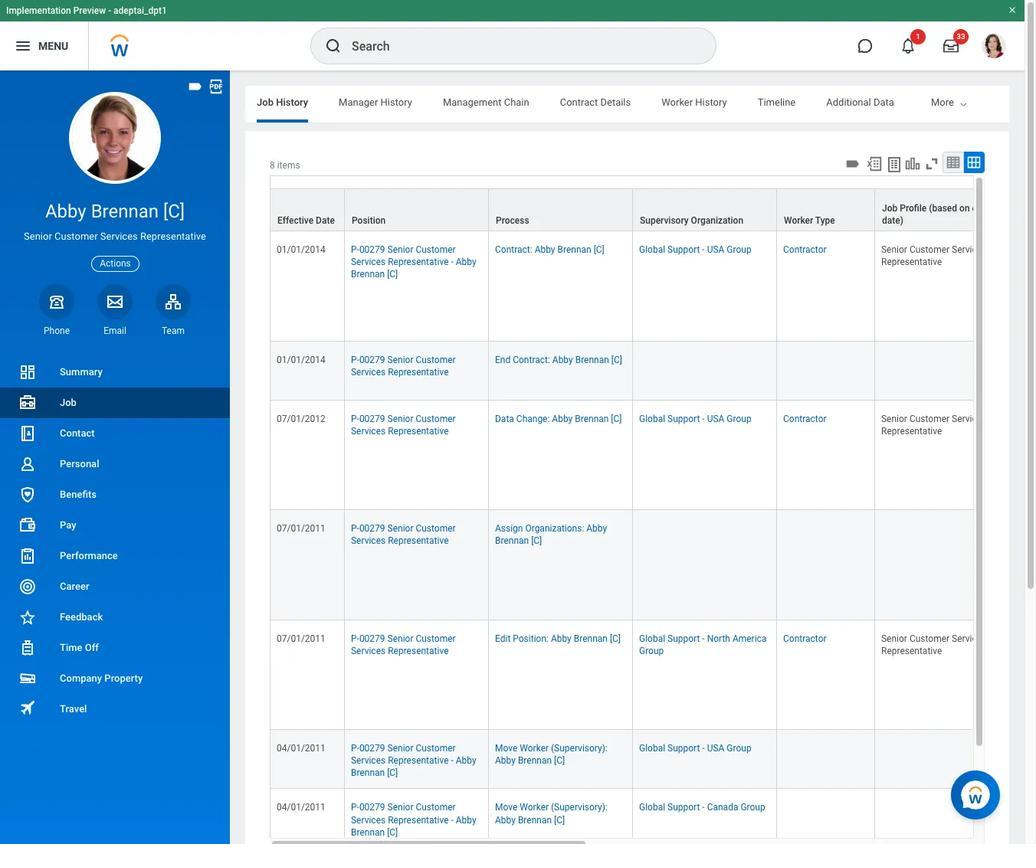 Task type: describe. For each thing, give the bounding box(es) containing it.
menu button
[[0, 21, 88, 71]]

history for manager history
[[381, 97, 412, 108]]

global support - usa group link for data change: abby brennan [c]
[[639, 411, 752, 424]]

(supervisory): for global support - usa group
[[551, 744, 608, 754]]

6 row from the top
[[270, 621, 1036, 731]]

export to excel image
[[866, 156, 883, 172]]

email button
[[97, 284, 133, 337]]

contact image
[[18, 425, 37, 443]]

on
[[960, 203, 970, 214]]

career
[[60, 581, 89, 592]]

global for move worker (supervisory): abby brennan [c]'s global support - usa group link
[[639, 744, 665, 754]]

organizations:
[[525, 524, 584, 534]]

assign
[[495, 524, 523, 534]]

actions
[[100, 258, 131, 269]]

export to worksheets image
[[885, 156, 904, 174]]

security
[[959, 97, 995, 108]]

justify image
[[14, 37, 32, 55]]

supervisory
[[640, 215, 689, 226]]

career link
[[0, 572, 230, 602]]

feedback
[[60, 612, 103, 623]]

global support - canada group link
[[639, 800, 765, 814]]

group for 2nd p-00279 senior customer services representative - abby brennan [c] link from the bottom of the page
[[727, 744, 752, 754]]

row containing 07/01/2012
[[270, 401, 1036, 511]]

tag image for view printable version (pdf) icon
[[187, 78, 204, 95]]

global support - usa group for contract: abby brennan [c]
[[639, 245, 752, 255]]

usa for data change: abby brennan [c]
[[707, 414, 725, 424]]

worker type
[[784, 215, 835, 226]]

list containing summary
[[0, 357, 230, 725]]

04/01/2011 for global support - canada group
[[277, 803, 326, 814]]

1 horizontal spatial data
[[874, 97, 894, 108]]

preview
[[73, 5, 106, 16]]

tab list containing job history
[[0, 86, 995, 123]]

p-00279 senior customer services representative link for edit
[[351, 631, 456, 657]]

time off image
[[18, 639, 37, 658]]

details
[[601, 97, 631, 108]]

representative inside navigation pane region
[[140, 231, 206, 242]]

8 row from the top
[[270, 790, 1036, 845]]

p- for p-00279 senior customer services representative link for data
[[351, 414, 359, 424]]

33 button
[[934, 29, 969, 63]]

feedback link
[[0, 602, 230, 633]]

expand table image
[[967, 155, 982, 170]]

worker history
[[662, 97, 727, 108]]

contract
[[560, 97, 598, 108]]

chain
[[504, 97, 529, 108]]

abby inside navigation pane region
[[45, 201, 86, 222]]

travel
[[60, 704, 87, 715]]

contractor for contract: abby brennan [c]
[[783, 245, 827, 255]]

global support - north america group
[[639, 634, 767, 657]]

additional
[[826, 97, 871, 108]]

global support - usa group for move worker (supervisory): abby brennan [c]
[[639, 744, 752, 754]]

email abby brennan [c] element
[[97, 325, 133, 337]]

07/01/2012
[[277, 414, 326, 424]]

company
[[60, 673, 102, 684]]

north
[[707, 634, 730, 644]]

tag image for export to excel icon
[[845, 156, 862, 172]]

profile
[[900, 203, 927, 214]]

assign organizations: abby brennan [c]
[[495, 524, 607, 547]]

support for global support - north america group link
[[668, 634, 700, 644]]

1
[[916, 32, 920, 41]]

company property
[[60, 673, 143, 684]]

implementation
[[6, 5, 71, 16]]

team link
[[156, 284, 191, 337]]

position
[[352, 215, 386, 226]]

contractor for edit position: abby brennan [c]
[[783, 634, 827, 644]]

time off link
[[0, 633, 230, 664]]

phone image
[[46, 293, 67, 311]]

group for third p-00279 senior customer services representative - abby brennan [c] link from the top of the page
[[741, 803, 765, 814]]

[c] inside assign organizations: abby brennan [c]
[[531, 536, 542, 547]]

position button
[[345, 189, 488, 231]]

move for global support - canada group
[[495, 803, 518, 814]]

benefits image
[[18, 486, 37, 504]]

p-00279 senior customer services representative - abby brennan [c] for first p-00279 senior customer services representative - abby brennan [c] link from the top
[[351, 245, 476, 280]]

menu
[[38, 40, 68, 52]]

effective
[[277, 215, 314, 226]]

mail image
[[106, 293, 124, 311]]

[c] inside data change: abby brennan [c] link
[[611, 414, 622, 424]]

- inside menu banner
[[108, 5, 111, 16]]

00279 for 2nd p-00279 senior customer services representative - abby brennan [c] link from the bottom of the page
[[359, 744, 385, 754]]

(supervisory): for global support - canada group
[[551, 803, 608, 814]]

p- for p-00279 senior customer services representative link associated with end
[[351, 355, 359, 365]]

[c] inside navigation pane region
[[163, 201, 185, 222]]

2 p-00279 senior customer services representative - abby brennan [c] link from the top
[[351, 741, 476, 779]]

00279 for p-00279 senior customer services representative link associated with end
[[359, 355, 385, 365]]

00279 for p-00279 senior customer services representative link corresponding to edit
[[359, 634, 385, 644]]

canada
[[707, 803, 738, 814]]

pay link
[[0, 510, 230, 541]]

organization
[[691, 215, 744, 226]]

job profile (based on effective date)
[[882, 203, 1008, 226]]

move worker (supervisory): abby brennan [c] link for global support - canada group
[[495, 800, 608, 826]]

contractor link for data change: abby brennan [c]
[[783, 411, 827, 424]]

usa for move worker (supervisory): abby brennan [c]
[[707, 744, 725, 754]]

off
[[85, 642, 99, 654]]

supervisory organization
[[640, 215, 744, 226]]

personal
[[60, 458, 99, 470]]

job inside job popup button
[[1025, 177, 1036, 188]]

america
[[733, 634, 767, 644]]

3 row from the top
[[270, 342, 1036, 401]]

company property image
[[18, 670, 37, 688]]

job history
[[257, 97, 308, 108]]

abby brennan [c]
[[45, 201, 185, 222]]

00279 for third p-00279 senior customer services representative - abby brennan [c] link from the top of the page
[[359, 803, 385, 814]]

07/01/2011 for edit position: abby brennan [c]
[[277, 634, 326, 644]]

implementation preview -   adeptai_dpt1
[[6, 5, 167, 16]]

worker security
[[925, 97, 995, 108]]

33
[[957, 32, 966, 41]]

data inside row
[[495, 414, 514, 424]]

edit position: abby brennan [c] link
[[495, 631, 621, 644]]

performance link
[[0, 541, 230, 572]]

manager history
[[339, 97, 412, 108]]

view printable version (pdf) image
[[208, 78, 225, 95]]

view team image
[[164, 293, 182, 311]]

team
[[162, 326, 185, 336]]

travel image
[[18, 699, 37, 718]]

- inside global support - north america group
[[702, 634, 705, 644]]

p- for p-00279 senior customer services representative link corresponding to edit
[[351, 634, 359, 644]]

customer inside navigation pane region
[[54, 231, 98, 242]]

worker type button
[[777, 189, 875, 231]]

notifications large image
[[901, 38, 916, 54]]

p- for assign p-00279 senior customer services representative link
[[351, 524, 359, 534]]

brennan inside navigation pane region
[[91, 201, 159, 222]]

[c] inside edit position: abby brennan [c] link
[[610, 634, 621, 644]]

[c] inside contract: abby brennan [c] link
[[594, 245, 605, 255]]

data change: abby brennan [c]
[[495, 414, 622, 424]]

email
[[104, 326, 126, 336]]

p-00279 senior customer services representative - abby brennan [c] for 2nd p-00279 senior customer services representative - abby brennan [c] link from the bottom of the page
[[351, 744, 476, 779]]

phone
[[44, 326, 70, 336]]

assign organizations: abby brennan [c] link
[[495, 521, 607, 547]]

5 row from the top
[[270, 511, 1036, 621]]

3 p-00279 senior customer services representative - abby brennan [c] link from the top
[[351, 800, 476, 838]]

abby inside assign organizations: abby brennan [c]
[[587, 524, 607, 534]]

phone abby brennan [c] element
[[39, 325, 74, 337]]

contact link
[[0, 418, 230, 449]]

actions button
[[91, 256, 139, 272]]



Task type: locate. For each thing, give the bounding box(es) containing it.
row
[[270, 176, 1036, 232], [270, 232, 1036, 342], [270, 342, 1036, 401], [270, 401, 1036, 511], [270, 511, 1036, 621], [270, 621, 1036, 731], [270, 731, 1036, 790], [270, 790, 1036, 845]]

1 vertical spatial 07/01/2011
[[277, 634, 326, 644]]

3 p-00279 senior customer services representative - abby brennan [c] from the top
[[351, 803, 476, 838]]

0 vertical spatial contractor link
[[783, 242, 827, 255]]

0 vertical spatial data
[[874, 97, 894, 108]]

management chain
[[443, 97, 529, 108]]

1 vertical spatial tag image
[[845, 156, 862, 172]]

date)
[[882, 215, 904, 226]]

support inside global support - north america group
[[668, 634, 700, 644]]

1 vertical spatial global support - usa group link
[[639, 411, 752, 424]]

group inside global support - north america group
[[639, 646, 664, 657]]

1 vertical spatial move
[[495, 803, 518, 814]]

group for first p-00279 senior customer services representative - abby brennan [c] link from the top
[[727, 245, 752, 255]]

worker inside popup button
[[784, 215, 813, 226]]

worker for worker type
[[784, 215, 813, 226]]

2 row from the top
[[270, 232, 1036, 342]]

5 00279 from the top
[[359, 634, 385, 644]]

4 p- from the top
[[351, 524, 359, 534]]

2 04/01/2011 from the top
[[277, 803, 326, 814]]

2 global from the top
[[639, 414, 665, 424]]

5 global from the top
[[639, 803, 665, 814]]

2 vertical spatial usa
[[707, 744, 725, 754]]

4 global from the top
[[639, 744, 665, 754]]

2 vertical spatial global support - usa group link
[[639, 741, 752, 754]]

additional data
[[826, 97, 894, 108]]

3 global support - usa group from the top
[[639, 744, 752, 754]]

1 vertical spatial move worker (supervisory): abby brennan [c]
[[495, 803, 608, 826]]

phone button
[[39, 284, 74, 337]]

history up items
[[276, 97, 308, 108]]

move for global support - usa group
[[495, 744, 518, 754]]

2 horizontal spatial history
[[695, 97, 727, 108]]

contract: right the 'end'
[[513, 355, 550, 365]]

7 00279 from the top
[[359, 803, 385, 814]]

3 p-00279 senior customer services representative from the top
[[351, 524, 456, 547]]

menu banner
[[0, 0, 1025, 71]]

move worker (supervisory): abby brennan [c] for global support - usa group
[[495, 744, 608, 767]]

2 vertical spatial global support - usa group
[[639, 744, 752, 754]]

history for worker history
[[695, 97, 727, 108]]

2 vertical spatial p-00279 senior customer services representative - abby brennan [c]
[[351, 803, 476, 838]]

2 usa from the top
[[707, 414, 725, 424]]

1 contractor from the top
[[783, 245, 827, 255]]

6 00279 from the top
[[359, 744, 385, 754]]

01/01/2014 for p-00279 senior customer services representative - abby brennan [c]
[[277, 245, 326, 255]]

representative
[[140, 231, 206, 242], [388, 257, 449, 268], [881, 257, 942, 268], [388, 367, 449, 378], [388, 426, 449, 437], [881, 426, 942, 437], [388, 536, 449, 547], [388, 646, 449, 657], [881, 646, 942, 657], [388, 756, 449, 767], [388, 815, 449, 826]]

p-00279 senior customer services representative link for data
[[351, 411, 456, 437]]

p-00279 senior customer services representative for edit
[[351, 634, 456, 657]]

p-00279 senior customer services representative link for assign
[[351, 521, 456, 547]]

edit position: abby brennan [c]
[[495, 634, 621, 644]]

benefits
[[60, 489, 97, 501]]

customer
[[54, 231, 98, 242], [416, 245, 456, 255], [910, 245, 950, 255], [416, 355, 456, 365], [416, 414, 456, 424], [910, 414, 950, 424], [416, 524, 456, 534], [416, 634, 456, 644], [910, 634, 950, 644], [416, 744, 456, 754], [416, 803, 456, 814]]

01/01/2014
[[277, 245, 326, 255], [277, 355, 326, 365]]

1 move from the top
[[495, 744, 518, 754]]

01/01/2014 up 07/01/2012
[[277, 355, 326, 365]]

more
[[931, 97, 954, 108]]

1 move worker (supervisory): abby brennan [c] from the top
[[495, 744, 608, 767]]

global support - north america group link
[[639, 631, 767, 657]]

(based
[[929, 203, 957, 214]]

Search Workday  search field
[[352, 29, 684, 63]]

0 vertical spatial 07/01/2011
[[277, 524, 326, 534]]

abby
[[45, 201, 86, 222], [535, 245, 555, 255], [456, 257, 476, 268], [552, 355, 573, 365], [552, 414, 573, 424], [587, 524, 607, 534], [551, 634, 572, 644], [456, 756, 476, 767], [495, 756, 516, 767], [456, 815, 476, 826], [495, 815, 516, 826]]

career image
[[18, 578, 37, 596]]

global inside global support - north america group
[[639, 634, 665, 644]]

type
[[815, 215, 835, 226]]

toolbar
[[842, 152, 985, 176]]

brennan
[[91, 201, 159, 222], [558, 245, 591, 255], [351, 269, 385, 280], [575, 355, 609, 365], [575, 414, 609, 424], [495, 536, 529, 547], [574, 634, 608, 644], [518, 756, 552, 767], [351, 768, 385, 779], [518, 815, 552, 826], [351, 827, 385, 838]]

job image
[[18, 394, 37, 412]]

01/01/2014 for p-00279 senior customer services representative
[[277, 355, 326, 365]]

2 contractor from the top
[[783, 414, 827, 424]]

contractor
[[783, 245, 827, 255], [783, 414, 827, 424], [783, 634, 827, 644]]

07/01/2011
[[277, 524, 326, 534], [277, 634, 326, 644]]

1 04/01/2011 from the top
[[277, 744, 326, 754]]

tab list
[[0, 86, 995, 123]]

search image
[[324, 37, 343, 55]]

[c] inside end contract: abby brennan [c] link
[[612, 355, 622, 365]]

p-
[[351, 245, 359, 255], [351, 355, 359, 365], [351, 414, 359, 424], [351, 524, 359, 534], [351, 634, 359, 644], [351, 744, 359, 754], [351, 803, 359, 814]]

0 vertical spatial move worker (supervisory): abby brennan [c] link
[[495, 741, 608, 767]]

2 p-00279 senior customer services representative from the top
[[351, 414, 456, 437]]

00279
[[359, 245, 385, 255], [359, 355, 385, 365], [359, 414, 385, 424], [359, 524, 385, 534], [359, 634, 385, 644], [359, 744, 385, 754], [359, 803, 385, 814]]

2 p- from the top
[[351, 355, 359, 365]]

p-00279 senior customer services representative - abby brennan [c] for third p-00279 senior customer services representative - abby brennan [c] link from the top of the page
[[351, 803, 476, 838]]

p- for third p-00279 senior customer services representative - abby brennan [c] link from the top of the page
[[351, 803, 359, 814]]

personal link
[[0, 449, 230, 480]]

7 p- from the top
[[351, 803, 359, 814]]

00279 for p-00279 senior customer services representative link for data
[[359, 414, 385, 424]]

1 global from the top
[[639, 245, 665, 255]]

usa for contract: abby brennan [c]
[[707, 245, 725, 255]]

1 vertical spatial p-00279 senior customer services representative - abby brennan [c] link
[[351, 741, 476, 779]]

0 horizontal spatial history
[[276, 97, 308, 108]]

1 row from the top
[[270, 176, 1036, 232]]

0 vertical spatial move
[[495, 744, 518, 754]]

senior customer services representative for contract: abby brennan [c]
[[881, 245, 989, 268]]

close environment banner image
[[1008, 5, 1017, 15]]

profile logan mcneil image
[[982, 34, 1006, 61]]

effective date
[[277, 215, 335, 226]]

1 vertical spatial contract:
[[513, 355, 550, 365]]

tag image left export to excel icon
[[845, 156, 862, 172]]

(supervisory):
[[551, 744, 608, 754], [551, 803, 608, 814]]

3 global from the top
[[639, 634, 665, 644]]

1 p-00279 senior customer services representative - abby brennan [c] from the top
[[351, 245, 476, 280]]

global support - usa group link for contract: abby brennan [c]
[[639, 242, 752, 255]]

table image
[[946, 155, 961, 170]]

history right manager in the left of the page
[[381, 97, 412, 108]]

p-00279 senior customer services representative link
[[351, 351, 456, 378], [351, 411, 456, 437], [351, 521, 456, 547], [351, 631, 456, 657]]

navigation pane region
[[0, 71, 230, 845]]

4 00279 from the top
[[359, 524, 385, 534]]

1 support from the top
[[668, 245, 700, 255]]

1 01/01/2014 from the top
[[277, 245, 326, 255]]

position:
[[513, 634, 549, 644]]

04/01/2011
[[277, 744, 326, 754], [277, 803, 326, 814]]

8
[[270, 160, 275, 171]]

date
[[316, 215, 335, 226]]

3 global support - usa group link from the top
[[639, 741, 752, 754]]

0 horizontal spatial data
[[495, 414, 514, 424]]

timeline
[[758, 97, 796, 108]]

2 support from the top
[[668, 414, 700, 424]]

p- for 2nd p-00279 senior customer services representative - abby brennan [c] link from the bottom of the page
[[351, 744, 359, 754]]

contract details
[[560, 97, 631, 108]]

0 vertical spatial (supervisory):
[[551, 744, 608, 754]]

1 usa from the top
[[707, 245, 725, 255]]

4 p-00279 senior customer services representative link from the top
[[351, 631, 456, 657]]

2 vertical spatial contractor
[[783, 634, 827, 644]]

07/01/2011 for assign organizations: abby brennan [c]
[[277, 524, 326, 534]]

global for global support - north america group link
[[639, 634, 665, 644]]

tag image
[[187, 78, 204, 95], [845, 156, 862, 172]]

2 move from the top
[[495, 803, 518, 814]]

1 p-00279 senior customer services representative from the top
[[351, 355, 456, 378]]

senior customer services representative inside navigation pane region
[[24, 231, 206, 242]]

change:
[[516, 414, 550, 424]]

move worker (supervisory): abby brennan [c] link for global support - usa group
[[495, 741, 608, 767]]

history for job history
[[276, 97, 308, 108]]

supervisory organization button
[[633, 189, 776, 231]]

adeptai_dpt1
[[114, 5, 167, 16]]

2 vertical spatial p-00279 senior customer services representative - abby brennan [c] link
[[351, 800, 476, 838]]

fullscreen image
[[924, 156, 940, 172]]

1 vertical spatial 04/01/2011
[[277, 803, 326, 814]]

1 07/01/2011 from the top
[[277, 524, 326, 534]]

row containing job profile (based on effective date)
[[270, 176, 1036, 232]]

5 p- from the top
[[351, 634, 359, 644]]

contract:
[[495, 245, 532, 255], [513, 355, 550, 365]]

travel link
[[0, 694, 230, 725]]

0 vertical spatial global support - usa group link
[[639, 242, 752, 255]]

contractor link for edit position: abby brennan [c]
[[783, 631, 827, 644]]

worker for worker security
[[925, 97, 956, 108]]

brennan inside assign organizations: abby brennan [c]
[[495, 536, 529, 547]]

4 row from the top
[[270, 401, 1036, 511]]

process
[[496, 215, 529, 226]]

0 vertical spatial p-00279 senior customer services representative - abby brennan [c]
[[351, 245, 476, 280]]

01/01/2014 down effective date
[[277, 245, 326, 255]]

summary image
[[18, 363, 37, 382]]

3 contractor link from the top
[[783, 631, 827, 644]]

7 row from the top
[[270, 731, 1036, 790]]

senior customer services representative for data change: abby brennan [c]
[[881, 414, 989, 437]]

move worker (supervisory): abby brennan [c] link
[[495, 741, 608, 767], [495, 800, 608, 826]]

0 vertical spatial 01/01/2014
[[277, 245, 326, 255]]

contract: down the process
[[495, 245, 532, 255]]

0 horizontal spatial tag image
[[187, 78, 204, 95]]

1 p-00279 senior customer services representative - abby brennan [c] link from the top
[[351, 242, 476, 280]]

job inside job link
[[60, 397, 77, 409]]

contractor link for contract: abby brennan [c]
[[783, 242, 827, 255]]

2 (supervisory): from the top
[[551, 803, 608, 814]]

services inside navigation pane region
[[100, 231, 138, 242]]

1 vertical spatial contractor link
[[783, 411, 827, 424]]

pay
[[60, 520, 76, 531]]

property
[[105, 673, 143, 684]]

summary link
[[0, 357, 230, 388]]

-
[[108, 5, 111, 16], [702, 245, 705, 255], [451, 257, 454, 268], [702, 414, 705, 424], [702, 634, 705, 644], [702, 744, 705, 754], [451, 756, 454, 767], [702, 803, 705, 814], [451, 815, 454, 826]]

data left change:
[[495, 414, 514, 424]]

1 move worker (supervisory): abby brennan [c] link from the top
[[495, 741, 608, 767]]

contractor for data change: abby brennan [c]
[[783, 414, 827, 424]]

0 vertical spatial p-00279 senior customer services representative - abby brennan [c] link
[[351, 242, 476, 280]]

team abby brennan [c] element
[[156, 325, 191, 337]]

senior
[[24, 231, 52, 242], [387, 245, 413, 255], [881, 245, 907, 255], [387, 355, 413, 365], [387, 414, 413, 424], [881, 414, 907, 424], [387, 524, 413, 534], [387, 634, 413, 644], [881, 634, 907, 644], [387, 744, 413, 754], [387, 803, 413, 814]]

2 global support - usa group from the top
[[639, 414, 752, 424]]

global for global support - usa group link for contract: abby brennan [c]
[[639, 245, 665, 255]]

2 p-00279 senior customer services representative link from the top
[[351, 411, 456, 437]]

time off
[[60, 642, 99, 654]]

support
[[668, 245, 700, 255], [668, 414, 700, 424], [668, 634, 700, 644], [668, 744, 700, 754], [668, 803, 700, 814]]

time
[[60, 642, 82, 654]]

effective date button
[[271, 189, 344, 231]]

benefits link
[[0, 480, 230, 510]]

2 00279 from the top
[[359, 355, 385, 365]]

management
[[443, 97, 502, 108]]

performance
[[60, 550, 118, 562]]

04/01/2011 for global support - usa group
[[277, 744, 326, 754]]

2 move worker (supervisory): abby brennan [c] from the top
[[495, 803, 608, 826]]

0 vertical spatial usa
[[707, 245, 725, 255]]

1 p- from the top
[[351, 245, 359, 255]]

data right additional
[[874, 97, 894, 108]]

global support - canada group
[[639, 803, 765, 814]]

1 p-00279 senior customer services representative link from the top
[[351, 351, 456, 378]]

3 contractor from the top
[[783, 634, 827, 644]]

list
[[0, 357, 230, 725]]

2 history from the left
[[381, 97, 412, 108]]

job button
[[271, 176, 1036, 189]]

company property link
[[0, 664, 230, 694]]

p-00279 senior customer services representative for data
[[351, 414, 456, 437]]

p- for first p-00279 senior customer services representative - abby brennan [c] link from the top
[[351, 245, 359, 255]]

1 horizontal spatial history
[[381, 97, 412, 108]]

global for data change: abby brennan [c]'s global support - usa group link
[[639, 414, 665, 424]]

support for global support - canada group link
[[668, 803, 700, 814]]

4 p-00279 senior customer services representative from the top
[[351, 634, 456, 657]]

job link
[[0, 388, 230, 418]]

1 (supervisory): from the top
[[551, 744, 608, 754]]

move worker (supervisory): abby brennan [c] for global support - canada group
[[495, 803, 608, 826]]

end contract: abby brennan [c]
[[495, 355, 622, 365]]

1 vertical spatial usa
[[707, 414, 725, 424]]

process button
[[489, 189, 632, 231]]

4 support from the top
[[668, 744, 700, 754]]

8 items
[[270, 160, 300, 171]]

tag image left view printable version (pdf) icon
[[187, 78, 204, 95]]

senior inside navigation pane region
[[24, 231, 52, 242]]

1 contractor link from the top
[[783, 242, 827, 255]]

1 vertical spatial p-00279 senior customer services representative - abby brennan [c]
[[351, 744, 476, 779]]

0 vertical spatial 04/01/2011
[[277, 744, 326, 754]]

history left timeline at the right top
[[695, 97, 727, 108]]

history
[[276, 97, 308, 108], [381, 97, 412, 108], [695, 97, 727, 108]]

inbox large image
[[944, 38, 959, 54]]

personal image
[[18, 455, 37, 474]]

support for data change: abby brennan [c]'s global support - usa group link
[[668, 414, 700, 424]]

1 vertical spatial contractor
[[783, 414, 827, 424]]

move
[[495, 744, 518, 754], [495, 803, 518, 814]]

p-00279 senior customer services representative - abby brennan [c]
[[351, 245, 476, 280], [351, 744, 476, 779], [351, 803, 476, 838]]

1 vertical spatial global support - usa group
[[639, 414, 752, 424]]

pay image
[[18, 517, 37, 535]]

3 p-00279 senior customer services representative link from the top
[[351, 521, 456, 547]]

0 vertical spatial contractor
[[783, 245, 827, 255]]

2 p-00279 senior customer services representative - abby brennan [c] from the top
[[351, 744, 476, 779]]

1 vertical spatial 01/01/2014
[[277, 355, 326, 365]]

1 vertical spatial move worker (supervisory): abby brennan [c] link
[[495, 800, 608, 826]]

senior customer services representative
[[24, 231, 206, 242], [881, 245, 989, 268], [881, 414, 989, 437], [881, 634, 989, 657]]

effective
[[972, 203, 1008, 214]]

edit
[[495, 634, 511, 644]]

1 button
[[891, 29, 926, 63]]

support for global support - usa group link for contract: abby brennan [c]
[[668, 245, 700, 255]]

0 vertical spatial global support - usa group
[[639, 245, 752, 255]]

3 p- from the top
[[351, 414, 359, 424]]

00279 for first p-00279 senior customer services representative - abby brennan [c] link from the top
[[359, 245, 385, 255]]

global support - usa group link for move worker (supervisory): abby brennan [c]
[[639, 741, 752, 754]]

p-00279 senior customer services representative for end
[[351, 355, 456, 378]]

contract: abby brennan [c]
[[495, 245, 605, 255]]

1 vertical spatial (supervisory):
[[551, 803, 608, 814]]

p-00279 senior customer services representative link for end
[[351, 351, 456, 378]]

0 vertical spatial move worker (supervisory): abby brennan [c]
[[495, 744, 608, 767]]

usa
[[707, 245, 725, 255], [707, 414, 725, 424], [707, 744, 725, 754]]

p-00279 senior customer services representative for assign
[[351, 524, 456, 547]]

1 history from the left
[[276, 97, 308, 108]]

2 move worker (supervisory): abby brennan [c] link from the top
[[495, 800, 608, 826]]

support for move worker (supervisory): abby brennan [c]'s global support - usa group link
[[668, 744, 700, 754]]

job
[[257, 97, 274, 108], [1025, 177, 1036, 188], [882, 203, 898, 214], [60, 397, 77, 409]]

contract: abby brennan [c] link
[[495, 242, 605, 255]]

feedback image
[[18, 609, 37, 627]]

senior customer services representative for edit position: abby brennan [c]
[[881, 634, 989, 657]]

3 history from the left
[[695, 97, 727, 108]]

3 support from the top
[[668, 634, 700, 644]]

5 support from the top
[[668, 803, 700, 814]]

1 00279 from the top
[[359, 245, 385, 255]]

0 vertical spatial contract:
[[495, 245, 532, 255]]

global support - usa group for data change: abby brennan [c]
[[639, 414, 752, 424]]

2 global support - usa group link from the top
[[639, 411, 752, 424]]

performance image
[[18, 547, 37, 566]]

[c]
[[163, 201, 185, 222], [594, 245, 605, 255], [387, 269, 398, 280], [612, 355, 622, 365], [611, 414, 622, 424], [531, 536, 542, 547], [610, 634, 621, 644], [554, 756, 565, 767], [387, 768, 398, 779], [554, 815, 565, 826], [387, 827, 398, 838]]

0 vertical spatial tag image
[[187, 78, 204, 95]]

end contract: abby brennan [c] link
[[495, 351, 622, 365]]

1 vertical spatial data
[[495, 414, 514, 424]]

3 usa from the top
[[707, 744, 725, 754]]

data change: abby brennan [c] link
[[495, 411, 622, 424]]

cell
[[875, 342, 1019, 401], [633, 511, 777, 621], [777, 511, 875, 621], [875, 511, 1019, 621], [777, 731, 875, 790], [875, 731, 1019, 790], [777, 790, 875, 845], [875, 790, 1019, 845]]

services
[[100, 231, 138, 242], [952, 245, 987, 255], [351, 257, 386, 268], [351, 367, 386, 378], [952, 414, 987, 424], [351, 426, 386, 437], [351, 536, 386, 547], [952, 634, 987, 644], [351, 646, 386, 657], [351, 756, 386, 767], [351, 815, 386, 826]]

2 vertical spatial contractor link
[[783, 631, 827, 644]]

worker for worker history
[[662, 97, 693, 108]]

expand/collapse chart image
[[904, 156, 921, 172]]

2 01/01/2014 from the top
[[277, 355, 326, 365]]

items
[[277, 160, 300, 171]]

end
[[495, 355, 511, 365]]

global for global support - canada group link
[[639, 803, 665, 814]]

job inside job profile (based on effective date)
[[882, 203, 898, 214]]

00279 for assign p-00279 senior customer services representative link
[[359, 524, 385, 534]]

2 07/01/2011 from the top
[[277, 634, 326, 644]]

1 horizontal spatial tag image
[[845, 156, 862, 172]]

group for p-00279 senior customer services representative link for data
[[727, 414, 752, 424]]

p-00279 senior customer services representative - abby brennan [c] link
[[351, 242, 476, 280], [351, 741, 476, 779], [351, 800, 476, 838]]

1 global support - usa group from the top
[[639, 245, 752, 255]]

1 global support - usa group link from the top
[[639, 242, 752, 255]]

2 contractor link from the top
[[783, 411, 827, 424]]

3 00279 from the top
[[359, 414, 385, 424]]

move worker (supervisory): abby brennan [c]
[[495, 744, 608, 767], [495, 803, 608, 826]]

6 p- from the top
[[351, 744, 359, 754]]



Task type: vqa. For each thing, say whether or not it's contained in the screenshot.
Feedback link
yes



